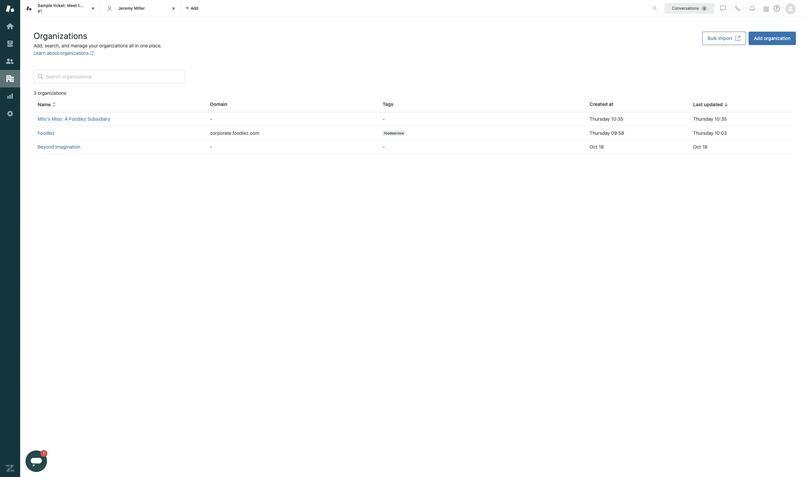 Task type: vqa. For each thing, say whether or not it's contained in the screenshot.
1st Oct 18 from the right
yes



Task type: locate. For each thing, give the bounding box(es) containing it.
at
[[610, 101, 614, 107]]

jeremy miller tab
[[101, 0, 182, 17]]

0 horizontal spatial foodlez
[[38, 130, 55, 136]]

organizations
[[99, 43, 128, 48], [60, 50, 89, 56], [38, 90, 66, 96]]

1 horizontal spatial oct 18
[[694, 144, 708, 150]]

milo's
[[38, 116, 50, 122]]

sample
[[38, 3, 52, 8]]

add organization button
[[749, 32, 797, 45]]

in
[[135, 43, 139, 48]]

oct 18
[[590, 144, 605, 150], [694, 144, 708, 150]]

oct down the thursday 10:03
[[694, 144, 702, 150]]

miller
[[134, 6, 145, 11]]

name
[[38, 102, 51, 107]]

foodlez right 'a'
[[69, 116, 86, 122]]

milo's miso: a foodlez subsidiary
[[38, 116, 110, 122]]

oct 18 down the thursday 10:03
[[694, 144, 708, 150]]

thursday
[[590, 116, 611, 122], [694, 116, 714, 122], [590, 130, 611, 136], [694, 130, 714, 136]]

1 horizontal spatial 10:35
[[715, 116, 728, 122]]

oct down thursday 09:58
[[590, 144, 598, 150]]

thursday 10:35
[[590, 116, 624, 122], [694, 116, 728, 122]]

learn
[[34, 50, 46, 56]]

meet
[[67, 3, 77, 8]]

your
[[89, 43, 98, 48]]

thursday down 'last updated'
[[694, 116, 714, 122]]

oct 18 down thursday 09:58
[[590, 144, 605, 150]]

0 horizontal spatial oct 18
[[590, 144, 605, 150]]

organizations up name "button" on the top of page
[[38, 90, 66, 96]]

thursday 10:35 up the thursday 10:03
[[694, 116, 728, 122]]

09:58
[[612, 130, 625, 136]]

sample ticket: meet the ticket #1
[[38, 3, 97, 14]]

0 horizontal spatial 18
[[599, 144, 605, 150]]

notifications image
[[750, 6, 756, 11]]

beyond imagination
[[38, 144, 80, 150]]

zendesk support image
[[6, 4, 14, 13]]

tabs tab list
[[20, 0, 646, 17]]

-
[[210, 116, 213, 122], [383, 116, 385, 122], [210, 144, 213, 150], [383, 144, 385, 150]]

beyond
[[38, 144, 54, 150]]

a
[[65, 116, 68, 122]]

0 vertical spatial foodlez
[[69, 116, 86, 122]]

beyond imagination link
[[38, 144, 80, 150]]

10:35 up 09:58
[[612, 116, 624, 122]]

thursday 10:35 up thursday 09:58
[[590, 116, 624, 122]]

- down "domain"
[[210, 116, 213, 122]]

2 oct from the left
[[694, 144, 702, 150]]

1 horizontal spatial oct
[[694, 144, 702, 150]]

1 horizontal spatial 18
[[703, 144, 708, 150]]

1 vertical spatial organizations
[[60, 50, 89, 56]]

tab
[[20, 0, 101, 17]]

close image
[[170, 5, 177, 12]]

thursday down created
[[590, 116, 611, 122]]

1 horizontal spatial thursday 10:35
[[694, 116, 728, 122]]

thursday 09:58
[[590, 130, 625, 136]]

bulk
[[708, 35, 718, 41]]

organizations down manage
[[60, 50, 89, 56]]

ticket:
[[53, 3, 66, 8]]

created at
[[590, 101, 614, 107]]

foodservice
[[384, 131, 404, 135]]

admin image
[[6, 109, 14, 118]]

2 18 from the left
[[703, 144, 708, 150]]

organizations inside organizations add, search, and manage your organizations all in one place.
[[99, 43, 128, 48]]

oct
[[590, 144, 598, 150], [694, 144, 702, 150]]

all
[[129, 43, 134, 48]]

bulk import
[[708, 35, 733, 41]]

jeremy miller
[[118, 6, 145, 11]]

organizations left all
[[99, 43, 128, 48]]

conversations button
[[665, 3, 715, 14]]

one
[[140, 43, 148, 48]]

foodlez
[[69, 116, 86, 122], [38, 130, 55, 136]]

add
[[191, 6, 199, 11]]

Search organizations field
[[46, 74, 181, 80]]

ticket
[[86, 3, 97, 8]]

miso:
[[52, 116, 63, 122]]

close image
[[90, 5, 96, 12]]

18
[[599, 144, 605, 150], [703, 144, 708, 150]]

about
[[47, 50, 59, 56]]

1 thursday 10:35 from the left
[[590, 116, 624, 122]]

learn about organizations link
[[34, 50, 94, 56]]

foodlez link
[[38, 130, 55, 136]]

created
[[590, 101, 608, 107]]

0 vertical spatial organizations
[[99, 43, 128, 48]]

name button
[[38, 102, 56, 108]]

10:35
[[612, 116, 624, 122], [715, 116, 728, 122]]

18 down the thursday 10:03
[[703, 144, 708, 150]]

the
[[78, 3, 85, 8]]

learn about organizations
[[34, 50, 89, 56]]

18 down thursday 09:58
[[599, 144, 605, 150]]

0 horizontal spatial thursday 10:35
[[590, 116, 624, 122]]

0 horizontal spatial 10:35
[[612, 116, 624, 122]]

10:35 up 10:03
[[715, 116, 728, 122]]

1 vertical spatial foodlez
[[38, 130, 55, 136]]

foodlez up beyond on the left top of page
[[38, 130, 55, 136]]

1 10:35 from the left
[[612, 116, 624, 122]]

organizations image
[[6, 74, 14, 83]]

reporting image
[[6, 92, 14, 101]]

0 horizontal spatial oct
[[590, 144, 598, 150]]

manage
[[71, 43, 88, 48]]



Task type: describe. For each thing, give the bounding box(es) containing it.
thursday left 09:58
[[590, 130, 611, 136]]

place.
[[149, 43, 162, 48]]

2 oct 18 from the left
[[694, 144, 708, 150]]

10:03
[[715, 130, 728, 136]]

updated
[[705, 102, 724, 107]]

1 oct from the left
[[590, 144, 598, 150]]

add
[[755, 35, 763, 41]]

search,
[[45, 43, 60, 48]]

(opens in a new tab) image
[[89, 51, 94, 55]]

1 18 from the left
[[599, 144, 605, 150]]

get started image
[[6, 22, 14, 31]]

1 horizontal spatial foodlez
[[69, 116, 86, 122]]

bulk import button
[[703, 32, 747, 45]]

zendesk image
[[6, 464, 14, 473]]

organizations
[[34, 31, 87, 41]]

imagination
[[55, 144, 80, 150]]

last updated
[[694, 102, 724, 107]]

add organization
[[755, 35, 791, 41]]

- down corporate.foodlez.com
[[210, 144, 213, 150]]

#1
[[38, 9, 42, 14]]

views image
[[6, 39, 14, 48]]

add button
[[182, 0, 203, 16]]

- down foodservice
[[383, 144, 385, 150]]

organizations add, search, and manage your organizations all in one place.
[[34, 31, 162, 48]]

thursday left 10:03
[[694, 130, 714, 136]]

main element
[[0, 0, 20, 477]]

subsidiary
[[88, 116, 110, 122]]

and
[[61, 43, 69, 48]]

organization
[[765, 35, 791, 41]]

2 vertical spatial organizations
[[38, 90, 66, 96]]

last
[[694, 102, 704, 107]]

corporate.foodlez.com
[[210, 130, 260, 136]]

button displays agent's chat status as invisible. image
[[721, 6, 727, 11]]

last updated button
[[694, 102, 729, 108]]

jeremy
[[118, 6, 133, 11]]

import
[[719, 35, 733, 41]]

3
[[34, 90, 36, 96]]

domain
[[210, 101, 228, 107]]

1 oct 18 from the left
[[590, 144, 605, 150]]

zendesk products image
[[765, 7, 769, 11]]

tags
[[383, 101, 394, 107]]

thursday 10:03
[[694, 130, 728, 136]]

conversations
[[673, 6, 700, 11]]

tab containing sample ticket: meet the ticket
[[20, 0, 101, 17]]

3 organizations
[[34, 90, 66, 96]]

milo's miso: a foodlez subsidiary link
[[38, 116, 110, 122]]

add,
[[34, 43, 43, 48]]

- down tags on the top of the page
[[383, 116, 385, 122]]

2 thursday 10:35 from the left
[[694, 116, 728, 122]]

customers image
[[6, 57, 14, 66]]

get help image
[[775, 5, 781, 11]]

2 10:35 from the left
[[715, 116, 728, 122]]



